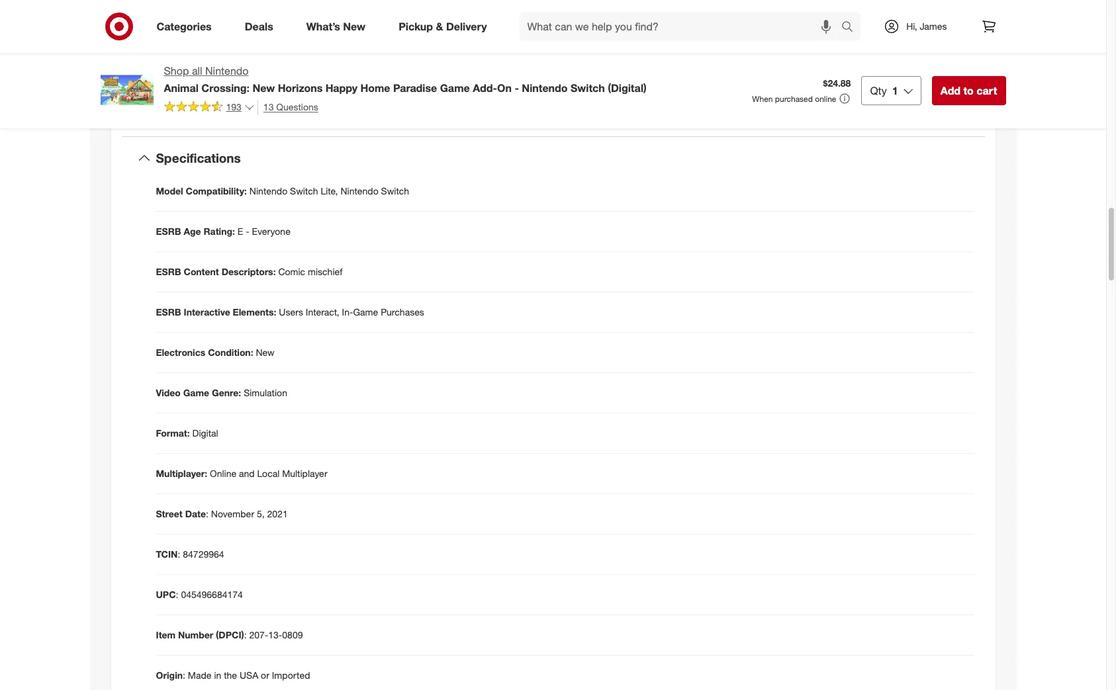 Task type: vqa. For each thing, say whether or not it's contained in the screenshot.


Task type: locate. For each thing, give the bounding box(es) containing it.
the
[[893, 39, 906, 51], [657, 53, 670, 64], [770, 53, 783, 64], [224, 670, 237, 681]]

origin : made in the usa or imported
[[156, 670, 310, 681]]

in right made
[[214, 670, 221, 681]]

add
[[940, 84, 961, 97]]

0 horizontal spatial for
[[745, 105, 756, 117]]

84729964
[[183, 549, 224, 560]]

pickup & delivery link
[[387, 12, 503, 41]]

game
[[608, 26, 631, 37], [684, 53, 707, 64]]

1 vertical spatial in
[[214, 670, 221, 681]]

2 them from the left
[[888, 26, 909, 37]]

0809
[[282, 630, 303, 641]]

photos up you
[[633, 26, 662, 37]]

game left add-
[[440, 81, 470, 95]]

nintendo right lite,
[[341, 185, 378, 197]]

purchased
[[775, 94, 813, 104]]

1 vertical spatial tour
[[766, 66, 783, 77]]

share
[[866, 39, 890, 51]]

search
[[836, 21, 867, 34]]

may
[[658, 39, 675, 51]]

1 horizontal spatial features.
[[786, 105, 821, 117]]

the up app
[[893, 39, 906, 51]]

photos up they
[[909, 39, 937, 51]]

2 vertical spatial esrb
[[156, 307, 181, 318]]

all
[[192, 64, 202, 77]]

0 vertical spatial game
[[440, 81, 470, 95]]

new
[[343, 20, 366, 33], [253, 81, 275, 95], [256, 347, 275, 358]]

new right condition:
[[256, 347, 275, 358]]

interact,
[[306, 307, 339, 318]]

for inside take in-game photos of your designs and add them to your portfolio. show them to other characters and you may get more requests to create vacation homes! share the photos with other players using the in-game showroom* in the happy home network app and they can tour your personally-designed resort islands or go tour theirs for some relaxation and inspiration.
[[811, 66, 822, 77]]

esrb for esrb interactive elements: users interact, in-game purchases
[[156, 307, 181, 318]]

esrb content descriptors: comic mischief
[[156, 266, 342, 277]]

for left cart
[[956, 92, 967, 103]]

1 vertical spatial -
[[246, 226, 249, 237]]

pickup
[[399, 20, 433, 33]]

1 vertical spatial esrb
[[156, 266, 181, 277]]

required
[[918, 92, 953, 103], [708, 105, 742, 117]]

1 horizontal spatial or
[[742, 66, 751, 77]]

happy inside take in-game photos of your designs and add them to your portfolio. show them to other characters and you may get more requests to create vacation homes! share the photos with other players using the in-game showroom* in the happy home network app and they can tour your personally-designed resort islands or go tour theirs for some relaxation and inspiration.
[[786, 53, 813, 64]]

switch
[[571, 81, 605, 95], [638, 92, 666, 103], [290, 185, 318, 197], [381, 185, 409, 197]]

2 esrb from the top
[[156, 266, 181, 277]]

to up they
[[912, 26, 920, 37]]

model
[[156, 185, 183, 197]]

0 horizontal spatial in-
[[597, 26, 608, 37]]

1 vertical spatial new
[[253, 81, 275, 95]]

game up characters
[[608, 26, 631, 37]]

1 horizontal spatial other
[[923, 26, 944, 37]]

game left purchases
[[353, 307, 378, 318]]

and up requests
[[731, 26, 747, 37]]

them up share
[[888, 26, 909, 37]]

animal
[[164, 81, 198, 95]]

to right add
[[964, 84, 974, 97]]

home inside shop all nintendo animal crossing: new horizons happy home paradise game add-on - nintendo switch (digital)
[[360, 81, 390, 95]]

193 link
[[164, 100, 255, 116]]

tour right go at top right
[[766, 66, 783, 77]]

: left 84729964
[[178, 549, 180, 560]]

0 vertical spatial or
[[742, 66, 751, 77]]

online down the $24.88
[[815, 94, 836, 104]]

switch left lite,
[[290, 185, 318, 197]]

$24.88
[[823, 77, 851, 89]]

and down the $24.88
[[823, 92, 838, 103]]

usa
[[240, 670, 258, 681]]

in-
[[342, 307, 353, 318]]

0 horizontal spatial features.
[[603, 105, 639, 117]]

paradise
[[393, 81, 437, 95]]

0 vertical spatial in
[[760, 53, 768, 64]]

happy up theirs
[[786, 53, 813, 64]]

street
[[156, 508, 183, 520]]

online down when
[[758, 105, 783, 117]]

users
[[279, 307, 303, 318]]

1 horizontal spatial game
[[353, 307, 378, 318]]

switch up internet
[[638, 92, 666, 103]]

: for 84729964
[[178, 549, 180, 560]]

switch inside shop all nintendo animal crossing: new horizons happy home paradise game add-on - nintendo switch (digital)
[[571, 81, 605, 95]]

0 vertical spatial -
[[515, 81, 519, 95]]

0 vertical spatial online
[[668, 92, 695, 103]]

1 vertical spatial photos
[[909, 39, 937, 51]]

cart
[[977, 84, 997, 97]]

193
[[226, 101, 242, 113]]

2 horizontal spatial for
[[956, 92, 967, 103]]

add
[[749, 26, 765, 37]]

1 horizontal spatial your
[[675, 26, 693, 37]]

0 vertical spatial esrb
[[156, 226, 181, 237]]

portfolio.
[[823, 26, 860, 37]]

other down characters
[[576, 53, 597, 64]]

1 horizontal spatial -
[[515, 81, 519, 95]]

switch down personally-
[[571, 81, 605, 95]]

0 horizontal spatial online
[[210, 468, 236, 479]]

: left 045496684174
[[176, 589, 178, 600]]

1 them from the left
[[768, 26, 789, 37]]

what's
[[306, 20, 340, 33]]

required down inspiration.
[[918, 92, 953, 103]]

made
[[188, 670, 212, 681]]

for left some
[[811, 66, 822, 77]]

your up *any
[[576, 66, 594, 77]]

and left you
[[622, 39, 638, 51]]

delivery
[[446, 20, 487, 33]]

1 horizontal spatial tour
[[955, 53, 972, 64]]

purchases
[[381, 307, 424, 318]]

home left "paradise"
[[360, 81, 390, 95]]

when
[[752, 94, 773, 104]]

format: digital
[[156, 428, 218, 439]]

photos
[[633, 26, 662, 37], [909, 39, 937, 51]]

game inside shop all nintendo animal crossing: new horizons happy home paradise game add-on - nintendo switch (digital)
[[440, 81, 470, 95]]

2 horizontal spatial your
[[802, 26, 820, 37]]

1 vertical spatial home
[[360, 81, 390, 95]]

for down when
[[745, 105, 756, 117]]

2021
[[267, 508, 288, 520]]

0 vertical spatial required
[[918, 92, 953, 103]]

- right e
[[246, 226, 249, 237]]

multiplayer
[[282, 468, 327, 479]]

the up 'designed'
[[657, 53, 670, 64]]

in- down get
[[673, 53, 684, 64]]

0 horizontal spatial in
[[214, 670, 221, 681]]

features. down separately)
[[786, 105, 821, 117]]

home up some
[[816, 53, 840, 64]]

home
[[816, 53, 840, 64], [360, 81, 390, 95]]

tour
[[955, 53, 972, 64], [766, 66, 783, 77]]

&
[[436, 20, 443, 33]]

1 vertical spatial in-
[[673, 53, 684, 64]]

1 vertical spatial happy
[[326, 81, 358, 95]]

1 vertical spatial game
[[353, 307, 378, 318]]

0 vertical spatial for
[[811, 66, 822, 77]]

add to cart
[[940, 84, 997, 97]]

1 horizontal spatial online
[[668, 92, 695, 103]]

happy right horizons
[[326, 81, 358, 95]]

resort
[[683, 66, 708, 77]]

questions
[[276, 101, 318, 112]]

or
[[742, 66, 751, 77], [261, 670, 269, 681]]

mischief
[[308, 266, 342, 277]]

features. down (digital)
[[603, 105, 639, 117]]

in inside take in-game photos of your designs and add them to your portfolio. show them to other characters and you may get more requests to create vacation homes! share the photos with other players using the in-game showroom* in the happy home network app and they can tour your personally-designed resort islands or go tour theirs for some relaxation and inspiration.
[[760, 53, 768, 64]]

search button
[[836, 12, 867, 44]]

1 horizontal spatial in-
[[673, 53, 684, 64]]

other up with
[[923, 26, 944, 37]]

2 vertical spatial for
[[745, 105, 756, 117]]

them up create
[[768, 26, 789, 37]]

new right what's at the left of page
[[343, 20, 366, 33]]

nintendo up crossing:
[[205, 64, 249, 77]]

to
[[791, 26, 800, 37], [912, 26, 920, 37], [756, 39, 764, 51], [964, 84, 974, 97]]

you
[[640, 39, 655, 51]]

0 horizontal spatial your
[[576, 66, 594, 77]]

2 horizontal spatial online
[[815, 94, 836, 104]]

in up go at top right
[[760, 53, 768, 64]]

in- up characters
[[597, 26, 608, 37]]

happy inside shop all nintendo animal crossing: new horizons happy home paradise game add-on - nintendo switch (digital)
[[326, 81, 358, 95]]

esrb left content
[[156, 266, 181, 277]]

multiplayer: online and local multiplayer
[[156, 468, 327, 479]]

relaxation
[[850, 66, 890, 77]]

1 horizontal spatial game
[[684, 53, 707, 64]]

take in-game photos of your designs and add them to your portfolio. show them to other characters and you may get more requests to create vacation homes! share the photos with other players using the in-game showroom* in the happy home network app and they can tour your personally-designed resort islands or go tour theirs for some relaxation and inspiration.
[[576, 26, 972, 77]]

online down *any
[[576, 105, 600, 117]]

can
[[938, 53, 953, 64]]

1 vertical spatial required
[[708, 105, 742, 117]]

or left go at top right
[[742, 66, 751, 77]]

2 vertical spatial game
[[183, 387, 209, 399]]

1 horizontal spatial home
[[816, 53, 840, 64]]

your up 'vacation'
[[802, 26, 820, 37]]

1 vertical spatial other
[[576, 53, 597, 64]]

0 horizontal spatial them
[[768, 26, 789, 37]]

on
[[497, 81, 512, 95]]

required down membership
[[708, 105, 742, 117]]

2 vertical spatial new
[[256, 347, 275, 358]]

multiplayer:
[[156, 468, 207, 479]]

nintendo right 'on'
[[522, 81, 568, 95]]

1 horizontal spatial online
[[758, 105, 783, 117]]

1 horizontal spatial them
[[888, 26, 909, 37]]

qty
[[870, 84, 887, 97]]

: for 045496684174
[[176, 589, 178, 600]]

street date : november 5, 2021
[[156, 508, 288, 520]]

inspiration.
[[911, 66, 956, 77]]

esrb left age
[[156, 226, 181, 237]]

1 esrb from the top
[[156, 226, 181, 237]]

0 horizontal spatial home
[[360, 81, 390, 95]]

deals link
[[233, 12, 290, 41]]

nintendo down the $24.88
[[841, 92, 879, 103]]

game right 'video'
[[183, 387, 209, 399]]

and left local
[[239, 468, 255, 479]]

in
[[760, 53, 768, 64], [214, 670, 221, 681]]

0 horizontal spatial game
[[608, 26, 631, 37]]

nintendo down personally-
[[597, 92, 635, 103]]

0 vertical spatial photos
[[633, 26, 662, 37]]

2 horizontal spatial game
[[440, 81, 470, 95]]

1 vertical spatial online
[[210, 468, 236, 479]]

0 vertical spatial happy
[[786, 53, 813, 64]]

0 horizontal spatial other
[[576, 53, 597, 64]]

homes!
[[833, 39, 863, 51]]

:
[[206, 508, 208, 520], [178, 549, 180, 560], [176, 589, 178, 600], [244, 630, 247, 641], [183, 670, 185, 681]]

3 esrb from the top
[[156, 307, 181, 318]]

membership
[[697, 92, 750, 103]]

and
[[731, 26, 747, 37], [622, 39, 638, 51], [899, 53, 915, 64], [893, 66, 909, 77], [823, 92, 838, 103], [239, 468, 255, 479]]

game up resort
[[684, 53, 707, 64]]

1 horizontal spatial happy
[[786, 53, 813, 64]]

0 horizontal spatial game
[[183, 387, 209, 399]]

online up access
[[668, 92, 695, 103]]

(dpci)
[[216, 630, 244, 641]]

esrb for esrb content descriptors: comic mischief
[[156, 266, 181, 277]]

1 features. from the left
[[603, 105, 639, 117]]

207-
[[249, 630, 268, 641]]

add-
[[473, 81, 497, 95]]

esrb left interactive
[[156, 307, 181, 318]]

1 horizontal spatial for
[[811, 66, 822, 77]]

online inside "*any nintendo switch online membership (sold separately) and nintendo account required for online features. internet access required for online features."
[[668, 92, 695, 103]]

format:
[[156, 428, 190, 439]]

: left 207-
[[244, 630, 247, 641]]

new up the 13
[[253, 81, 275, 95]]

the left usa
[[224, 670, 237, 681]]

or right usa
[[261, 670, 269, 681]]

1 horizontal spatial in
[[760, 53, 768, 64]]

1 vertical spatial or
[[261, 670, 269, 681]]

your
[[675, 26, 693, 37], [802, 26, 820, 37], [576, 66, 594, 77]]

or inside take in-game photos of your designs and add them to your portfolio. show them to other characters and you may get more requests to create vacation homes! share the photos with other players using the in-game showroom* in the happy home network app and they can tour your personally-designed resort islands or go tour theirs for some relaxation and inspiration.
[[742, 66, 751, 77]]

tcin : 84729964
[[156, 549, 224, 560]]

online up street date : november 5, 2021
[[210, 468, 236, 479]]

- right 'on'
[[515, 81, 519, 95]]

in-
[[597, 26, 608, 37], [673, 53, 684, 64]]

and inside "*any nintendo switch online membership (sold separately) and nintendo account required for online features. internet access required for online features."
[[823, 92, 838, 103]]

0 horizontal spatial tour
[[766, 66, 783, 77]]

tour right the can
[[955, 53, 972, 64]]

0 vertical spatial home
[[816, 53, 840, 64]]

take
[[576, 26, 594, 37]]

: left made
[[183, 670, 185, 681]]

categories link
[[145, 12, 228, 41]]

your up get
[[675, 26, 693, 37]]

0 horizontal spatial happy
[[326, 81, 358, 95]]

to up create
[[791, 26, 800, 37]]



Task type: describe. For each thing, give the bounding box(es) containing it.
item number (dpci) : 207-13-0809
[[156, 630, 303, 641]]

specifications
[[156, 151, 241, 166]]

switch right lite,
[[381, 185, 409, 197]]

what's new link
[[295, 12, 382, 41]]

1 horizontal spatial required
[[918, 92, 953, 103]]

get
[[678, 39, 691, 51]]

- inside shop all nintendo animal crossing: new horizons happy home paradise game add-on - nintendo switch (digital)
[[515, 81, 519, 95]]

designed
[[642, 66, 681, 77]]

1 vertical spatial game
[[684, 53, 707, 64]]

qty 1
[[870, 84, 898, 97]]

electronics condition: new
[[156, 347, 275, 358]]

0 horizontal spatial required
[[708, 105, 742, 117]]

item
[[156, 630, 176, 641]]

characters
[[576, 39, 619, 51]]

elements:
[[233, 307, 276, 318]]

and right app
[[899, 53, 915, 64]]

shop
[[164, 64, 189, 77]]

(digital)
[[608, 81, 647, 95]]

number
[[178, 630, 213, 641]]

of
[[665, 26, 673, 37]]

go
[[753, 66, 764, 77]]

*any nintendo switch online membership (sold separately) and nintendo account required for online features. internet access required for online features.
[[576, 92, 967, 117]]

show
[[862, 26, 885, 37]]

13-
[[268, 630, 282, 641]]

lite,
[[321, 185, 338, 197]]

0 vertical spatial other
[[923, 26, 944, 37]]

simulation
[[244, 387, 287, 399]]

they
[[917, 53, 935, 64]]

0 horizontal spatial photos
[[633, 26, 662, 37]]

0 horizontal spatial online
[[576, 105, 600, 117]]

november
[[211, 508, 254, 520]]

app
[[881, 53, 896, 64]]

tcin
[[156, 549, 178, 560]]

network
[[843, 53, 878, 64]]

theirs
[[785, 66, 808, 77]]

the down create
[[770, 53, 783, 64]]

add to cart button
[[932, 76, 1006, 105]]

compatibility:
[[186, 185, 247, 197]]

*any
[[576, 92, 595, 103]]

new inside shop all nintendo animal crossing: new horizons happy home paradise game add-on - nintendo switch (digital)
[[253, 81, 275, 95]]

to down add
[[756, 39, 764, 51]]

esrb for esrb age rating: e - everyone
[[156, 226, 181, 237]]

: left november
[[206, 508, 208, 520]]

using
[[632, 53, 655, 64]]

create
[[767, 39, 793, 51]]

and down app
[[893, 66, 909, 77]]

showroom*
[[710, 53, 758, 64]]

pickup & delivery
[[399, 20, 487, 33]]

james
[[920, 21, 947, 32]]

2 features. from the left
[[786, 105, 821, 117]]

access
[[676, 105, 705, 117]]

requests
[[717, 39, 754, 51]]

home inside take in-game photos of your designs and add them to your portfolio. show them to other characters and you may get more requests to create vacation homes! share the photos with other players using the in-game showroom* in the happy home network app and they can tour your personally-designed resort islands or go tour theirs for some relaxation and inspiration.
[[816, 53, 840, 64]]

upc : 045496684174
[[156, 589, 243, 600]]

hi,
[[906, 21, 917, 32]]

e
[[238, 226, 243, 237]]

video game genre: simulation
[[156, 387, 287, 399]]

account
[[881, 92, 916, 103]]

1
[[892, 84, 898, 97]]

separately)
[[775, 92, 820, 103]]

electronics
[[156, 347, 205, 358]]

date
[[185, 508, 206, 520]]

genre:
[[212, 387, 241, 399]]

0 vertical spatial new
[[343, 20, 366, 33]]

content
[[184, 266, 219, 277]]

image of animal crossing: new horizons happy home paradise game add-on - nintendo switch (digital) image
[[100, 64, 153, 117]]

condition:
[[208, 347, 253, 358]]

1 horizontal spatial photos
[[909, 39, 937, 51]]

0 horizontal spatial -
[[246, 226, 249, 237]]

horizons
[[278, 81, 323, 95]]

everyone
[[252, 226, 291, 237]]

to inside button
[[964, 84, 974, 97]]

0 vertical spatial in-
[[597, 26, 608, 37]]

digital
[[192, 428, 218, 439]]

descriptors:
[[222, 266, 276, 277]]

What can we help you find? suggestions appear below search field
[[519, 12, 845, 41]]

shop all nintendo animal crossing: new horizons happy home paradise game add-on - nintendo switch (digital)
[[164, 64, 647, 95]]

origin
[[156, 670, 183, 681]]

rating:
[[204, 226, 235, 237]]

13
[[263, 101, 274, 112]]

islands
[[711, 66, 740, 77]]

5,
[[257, 508, 265, 520]]

1 vertical spatial for
[[956, 92, 967, 103]]

imported
[[272, 670, 310, 681]]

0 vertical spatial tour
[[955, 53, 972, 64]]

: for made
[[183, 670, 185, 681]]

0 horizontal spatial or
[[261, 670, 269, 681]]

when purchased online
[[752, 94, 836, 104]]

0 vertical spatial game
[[608, 26, 631, 37]]

switch inside "*any nintendo switch online membership (sold separately) and nintendo account required for online features. internet access required for online features."
[[638, 92, 666, 103]]

upc
[[156, 589, 176, 600]]

nintendo up everyone
[[249, 185, 287, 197]]

(sold
[[752, 92, 772, 103]]

video
[[156, 387, 181, 399]]

with
[[940, 39, 957, 51]]

categories
[[157, 20, 212, 33]]



